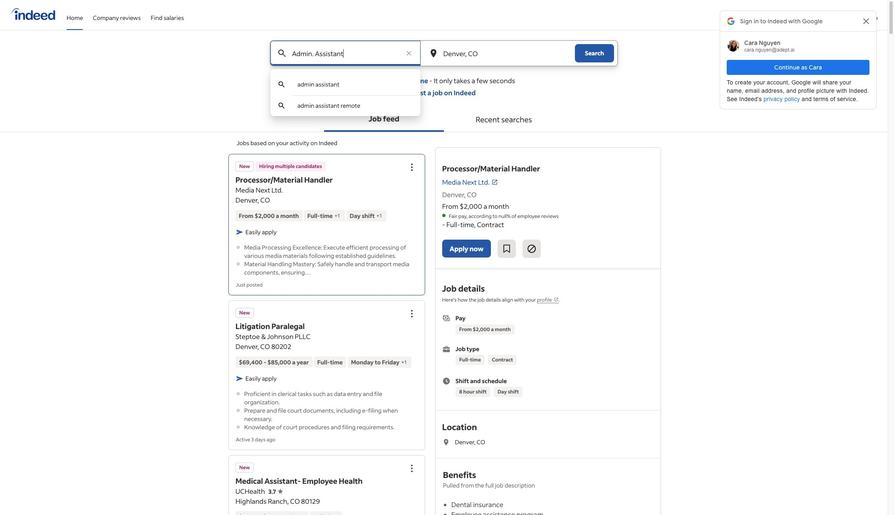 Task type: locate. For each thing, give the bounding box(es) containing it.
search suggestions list box
[[271, 74, 421, 116]]

None search field
[[264, 40, 625, 116]]

clear what input image
[[405, 49, 413, 57]]

media next ltd. (opens in a new tab) image
[[492, 179, 499, 186]]

tab list
[[0, 107, 889, 132]]

Edit location text field
[[442, 41, 559, 66]]

main content
[[0, 40, 889, 516]]



Task type: describe. For each thing, give the bounding box(es) containing it.
job actions for litigation paralegal is collapsed image
[[407, 309, 417, 319]]

job actions for medical assistant- employee health is collapsed image
[[407, 464, 417, 474]]

3.7 out of five stars rating image
[[269, 488, 283, 496]]

save this job image
[[502, 244, 512, 254]]

search: Job title, keywords, or company text field
[[291, 41, 401, 66]]

job actions for processor/material handler is collapsed image
[[407, 162, 417, 172]]

not interested image
[[527, 244, 537, 254]]

job preferences (opens in a new window) image
[[554, 297, 559, 302]]



Task type: vqa. For each thing, say whether or not it's contained in the screenshot.
"Job actions for Dental Assistant 2+ years is collapsed" image
no



